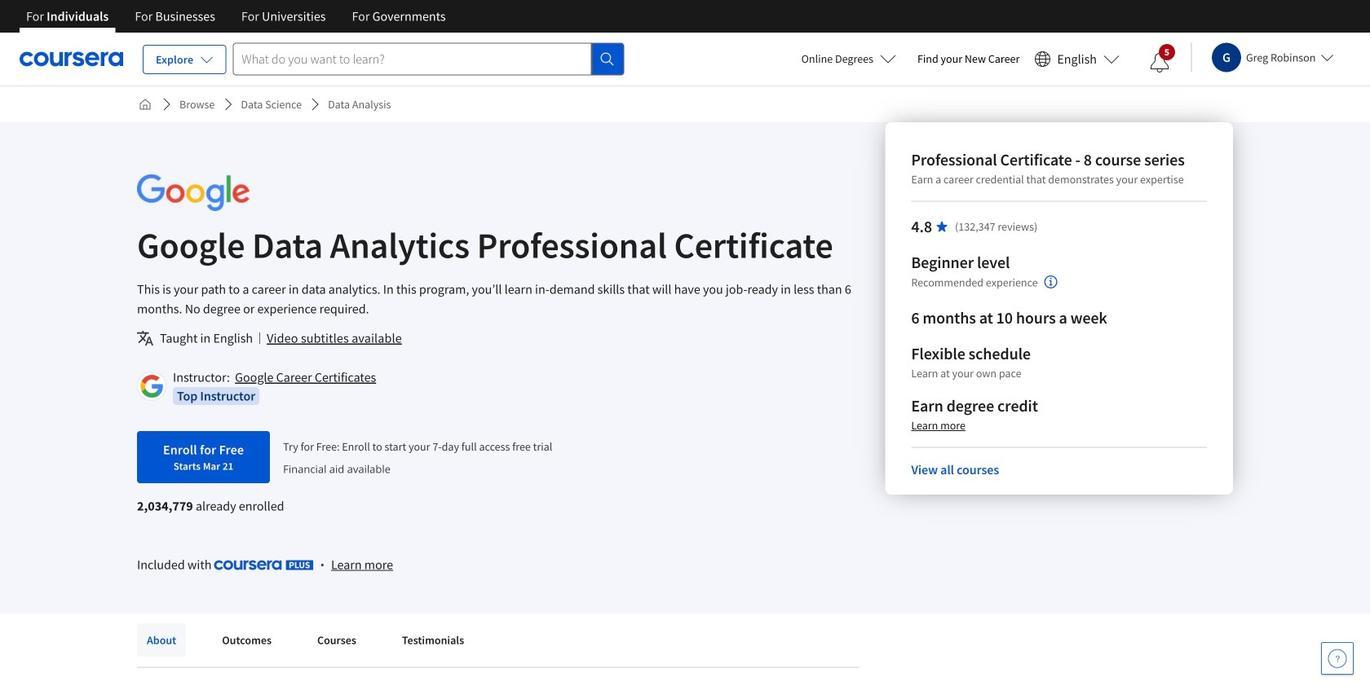 Task type: describe. For each thing, give the bounding box(es) containing it.
What do you want to learn? text field
[[233, 43, 592, 75]]

help center image
[[1328, 649, 1347, 669]]

learn more about degree credit element
[[911, 418, 966, 434]]

google career certificates image
[[139, 374, 164, 399]]



Task type: locate. For each thing, give the bounding box(es) containing it.
coursera plus image
[[214, 561, 314, 571]]

coursera image
[[20, 46, 123, 72]]

google image
[[137, 175, 250, 211]]

information about difficulty level pre-requisites. image
[[1045, 276, 1058, 289]]

None search field
[[233, 43, 624, 75]]

home image
[[139, 98, 152, 111]]

banner navigation
[[13, 0, 459, 33]]



Task type: vqa. For each thing, say whether or not it's contained in the screenshot.
the Actions 'Toolbar'
no



